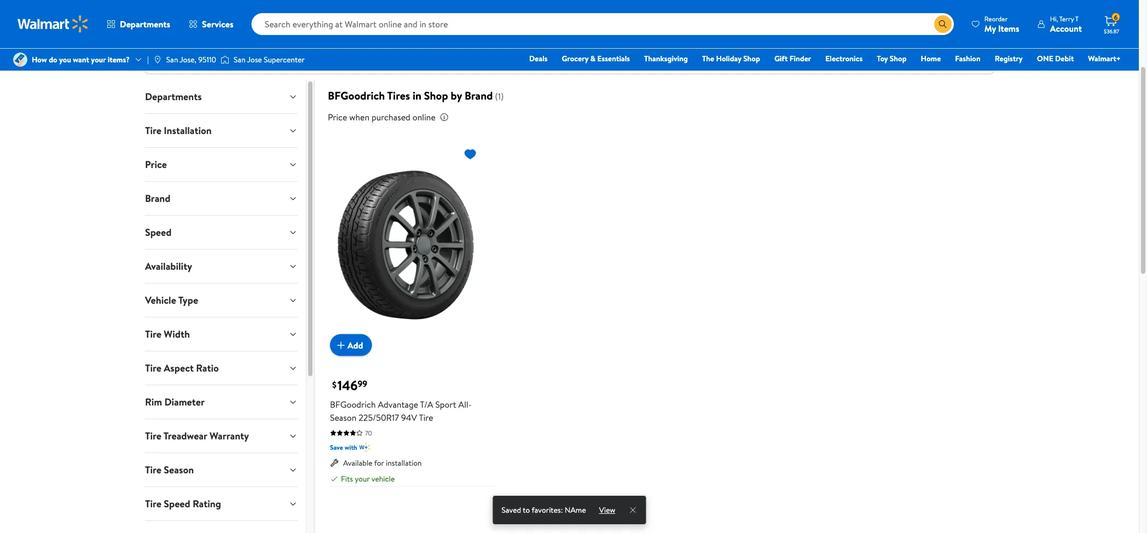 Task type: vqa. For each thing, say whether or not it's contained in the screenshot.
gear
no



Task type: locate. For each thing, give the bounding box(es) containing it.
(1)
[[495, 90, 504, 102]]

$ 146 99
[[332, 377, 367, 395]]

1 vertical spatial 225/50r17
[[359, 412, 399, 424]]

225/50r17 up 70
[[359, 412, 399, 424]]

finder
[[790, 53, 812, 64]]

tire
[[324, 32, 340, 46], [145, 124, 161, 137], [145, 327, 161, 341], [145, 361, 161, 375], [419, 412, 433, 424], [145, 429, 161, 443], [145, 463, 161, 477], [145, 497, 161, 511]]

season
[[330, 412, 357, 424], [164, 463, 194, 477]]

1 san from the left
[[166, 54, 178, 65]]

225/50r17 left 93v
[[363, 32, 408, 46]]

season inside bfgoodrich advantage t/a sport all- season 225/50r17 94v tire
[[330, 412, 357, 424]]

fashion
[[956, 53, 981, 64]]

1 vertical spatial departments button
[[136, 80, 306, 113]]

0 vertical spatial 225/50r17
[[363, 32, 408, 46]]

tires
[[231, 47, 250, 61]]

1 vertical spatial departments
[[145, 90, 202, 104]]

bfgoodrich for tires
[[328, 88, 385, 103]]

|
[[318, 32, 320, 46], [147, 54, 149, 65]]

walmart plus image
[[360, 442, 370, 453]]

deals
[[529, 53, 548, 64]]

0 horizontal spatial  image
[[13, 53, 27, 67]]

1 vertical spatial bfgoodrich
[[330, 398, 376, 410]]

1 vertical spatial season
[[164, 463, 194, 477]]

| right 'accord' on the top of page
[[318, 32, 320, 46]]

home link
[[916, 53, 946, 64]]

tire speed rating tab
[[136, 487, 306, 521]]

tire for tire width
[[145, 327, 161, 341]]

1 horizontal spatial season
[[330, 412, 357, 424]]

 image
[[13, 53, 27, 67], [221, 54, 229, 65], [153, 55, 162, 64]]

hi, terry t account
[[1050, 14, 1082, 34]]

price inside dropdown button
[[145, 158, 167, 171]]

speed button
[[136, 216, 306, 249]]

shop right toy
[[890, 53, 907, 64]]

fit
[[299, 47, 309, 61]]

toy
[[877, 53, 888, 64]]

price left when at the left top
[[328, 111, 347, 123]]

items
[[999, 22, 1020, 34]]

1 vertical spatial speed
[[164, 497, 190, 511]]

save with
[[330, 443, 357, 452]]

departments button up items?
[[97, 11, 180, 37]]

departments up tire installation
[[145, 90, 202, 104]]

add to cart image
[[334, 339, 348, 352]]

bfgoodrich advantage t/a sport all- season 225/50r17 94v tire
[[330, 398, 472, 424]]

tire inside 'dropdown button'
[[145, 124, 161, 137]]

gift finder
[[775, 53, 812, 64]]

san jose supercenter
[[234, 54, 305, 65]]

1 horizontal spatial shop
[[744, 53, 760, 64]]

shop right holiday
[[744, 53, 760, 64]]

0 vertical spatial price
[[328, 111, 347, 123]]

0 horizontal spatial price
[[145, 158, 167, 171]]

tire treadwear warranty button
[[136, 419, 306, 453]]

0 horizontal spatial your
[[91, 54, 106, 65]]

0 vertical spatial |
[[318, 32, 320, 46]]

tire down t/a
[[419, 412, 433, 424]]

tire left aspect
[[145, 361, 161, 375]]

price when purchased online
[[328, 111, 436, 123]]

tire for tire treadwear warranty
[[145, 429, 161, 443]]

san for san jose, 95110
[[166, 54, 178, 65]]

1 horizontal spatial brand
[[465, 88, 493, 103]]

tire down tire season
[[145, 497, 161, 511]]

accord
[[272, 30, 313, 48]]

terry
[[1060, 14, 1074, 23]]

tire installation
[[145, 124, 212, 137]]

speed up the availability
[[145, 226, 171, 239]]

 image for how do you want your items?
[[13, 53, 27, 67]]

225/50r17
[[363, 32, 408, 46], [359, 412, 399, 424]]

san left jose,
[[166, 54, 178, 65]]

93v
[[411, 32, 428, 46]]

departments button up tire installation 'dropdown button'
[[136, 80, 306, 113]]

1 horizontal spatial san
[[234, 54, 246, 65]]

legal information image
[[440, 113, 449, 122]]

rim diameter
[[145, 395, 204, 409]]

2 san from the left
[[234, 54, 246, 65]]

bfgoodrich down $ 146 99
[[330, 398, 376, 410]]

1 vertical spatial brand
[[145, 192, 170, 205]]

bfgoodrich up when at the left top
[[328, 88, 385, 103]]

0 horizontal spatial shop
[[424, 88, 448, 103]]

shop right in
[[424, 88, 448, 103]]

tire speed rating button
[[136, 487, 306, 521]]

 image left jose,
[[153, 55, 162, 64]]

speed left rating
[[164, 497, 190, 511]]

0 horizontal spatial brand
[[145, 192, 170, 205]]

 image left how
[[13, 53, 27, 67]]

rim
[[145, 395, 162, 409]]

services
[[202, 18, 234, 30]]

1 vertical spatial your
[[355, 473, 370, 484]]

tire season
[[145, 463, 194, 477]]

225/50r17 inside bfgoodrich advantage t/a sport all- season 225/50r17 94v tire
[[359, 412, 399, 424]]

your right want
[[91, 54, 106, 65]]

2011
[[204, 30, 228, 48]]

0 horizontal spatial san
[[166, 54, 178, 65]]

t
[[1076, 14, 1079, 23]]

0 horizontal spatial season
[[164, 463, 194, 477]]

tire treadwear warranty tab
[[136, 419, 306, 453]]

your
[[91, 54, 106, 65], [355, 473, 370, 484]]

0 vertical spatial speed
[[145, 226, 171, 239]]

debit
[[1056, 53, 1074, 64]]

saved
[[502, 505, 521, 515]]

tire for tire speed rating
[[145, 497, 161, 511]]

san left jose
[[234, 54, 246, 65]]

94v
[[401, 412, 417, 424]]

speed tab
[[136, 216, 306, 249]]

departments
[[120, 18, 170, 30], [145, 90, 202, 104]]

grocery & essentials
[[562, 53, 630, 64]]

tire left installation
[[145, 124, 161, 137]]

do
[[49, 54, 57, 65]]

online
[[413, 111, 436, 123]]

deals link
[[525, 53, 553, 64]]

1 horizontal spatial price
[[328, 111, 347, 123]]

225/50r17 inside "2011 honda accord | tire size: 225/50r17 93v these tires are a good fit"
[[363, 32, 408, 46]]

brand inside dropdown button
[[145, 192, 170, 205]]

installation
[[386, 458, 422, 468]]

tire width
[[145, 327, 190, 341]]

walmart image
[[18, 15, 89, 33]]

tire inside bfgoodrich advantage t/a sport all- season 225/50r17 94v tire
[[419, 412, 433, 424]]

| left car,truck,van image
[[147, 54, 149, 65]]

toy shop link
[[872, 53, 912, 64]]

price for price when purchased online
[[328, 111, 347, 123]]

0 horizontal spatial |
[[147, 54, 149, 65]]

brand
[[465, 88, 493, 103], [145, 192, 170, 205]]

vehicle type button
[[136, 284, 306, 317]]

your right fits
[[355, 473, 370, 484]]

0 vertical spatial season
[[330, 412, 357, 424]]

tire left treadwear
[[145, 429, 161, 443]]

departments inside tab
[[145, 90, 202, 104]]

season up tire speed rating
[[164, 463, 194, 477]]

0 vertical spatial bfgoodrich
[[328, 88, 385, 103]]

walmart+
[[1089, 53, 1121, 64]]

san
[[166, 54, 178, 65], [234, 54, 246, 65]]

toy shop
[[877, 53, 907, 64]]

purchased
[[372, 111, 411, 123]]

tire season button
[[136, 453, 306, 487]]

diameter
[[164, 395, 204, 409]]

departments tab
[[136, 80, 306, 113]]

tire left width
[[145, 327, 161, 341]]

one debit
[[1037, 53, 1074, 64]]

tire left size:
[[324, 32, 340, 46]]

price for price
[[145, 158, 167, 171]]

price down tire installation
[[145, 158, 167, 171]]

departments up items?
[[120, 18, 170, 30]]

vehicle type tab
[[136, 284, 306, 317]]

remove from favorites list, bfgoodrich advantage t/a sport all-season 225/50r17 94v tire image
[[464, 147, 477, 161]]

tire for tire season
[[145, 463, 161, 477]]

jose
[[247, 54, 262, 65]]

1 horizontal spatial your
[[355, 473, 370, 484]]

tire up tire speed rating
[[145, 463, 161, 477]]

1 vertical spatial price
[[145, 158, 167, 171]]

availability
[[145, 260, 192, 273]]

brand tab
[[136, 182, 306, 215]]

how do you want your items?
[[32, 54, 130, 65]]

fashion link
[[951, 53, 986, 64]]

to
[[523, 505, 530, 515]]

fits
[[341, 473, 353, 484]]

bfgoodrich
[[328, 88, 385, 103], [330, 398, 376, 410]]

1 horizontal spatial |
[[318, 32, 320, 46]]

tire inside dropdown button
[[145, 463, 161, 477]]

tire width tab
[[136, 318, 306, 351]]

 image left tires
[[221, 54, 229, 65]]

search icon image
[[939, 20, 948, 28]]

bfgoodrich inside bfgoodrich advantage t/a sport all- season 225/50r17 94v tire
[[330, 398, 376, 410]]

season up save with
[[330, 412, 357, 424]]

type
[[178, 294, 198, 307]]

1 horizontal spatial  image
[[153, 55, 162, 64]]

2 horizontal spatial  image
[[221, 54, 229, 65]]

holiday
[[716, 53, 742, 64]]

change
[[951, 41, 977, 51]]

sport
[[435, 398, 456, 410]]

shop
[[744, 53, 760, 64], [890, 53, 907, 64], [424, 88, 448, 103]]

honda
[[231, 30, 269, 48]]

tire aspect ratio button
[[136, 352, 306, 385]]

grocery
[[562, 53, 589, 64]]

departments button
[[97, 11, 180, 37], [136, 80, 306, 113]]

jose,
[[180, 54, 196, 65]]

tire width button
[[136, 318, 306, 351]]



Task type: describe. For each thing, give the bounding box(es) containing it.
tire treadwear warranty
[[145, 429, 249, 443]]

home
[[921, 53, 941, 64]]

add
[[348, 339, 363, 351]]

the holiday shop link
[[698, 53, 765, 64]]

change button
[[943, 37, 986, 55]]

rim diameter tab
[[136, 385, 306, 419]]

vehicle
[[372, 473, 395, 484]]

electronics
[[826, 53, 863, 64]]

in
[[413, 88, 422, 103]]

available
[[343, 458, 373, 468]]

fits your vehicle
[[341, 473, 395, 484]]

price button
[[136, 148, 306, 181]]

san jose, 95110
[[166, 54, 216, 65]]

for
[[374, 458, 384, 468]]

availability tab
[[136, 250, 306, 283]]

bfgoodrich for advantage
[[330, 398, 376, 410]]

 image for san jose supercenter
[[221, 54, 229, 65]]

how
[[32, 54, 47, 65]]

add button
[[330, 334, 372, 356]]

tire aspect ratio tab
[[136, 352, 306, 385]]

bfgoodrich advantage t/a sport all-season 225/50r17 94v tire image
[[330, 143, 481, 347]]

2 horizontal spatial shop
[[890, 53, 907, 64]]

&
[[591, 53, 596, 64]]

tires
[[387, 88, 410, 103]]

name
[[565, 505, 586, 515]]

all-
[[459, 398, 472, 410]]

view
[[599, 505, 616, 515]]

tire for tire installation
[[145, 124, 161, 137]]

tire speed rating
[[145, 497, 221, 511]]

electronics link
[[821, 53, 868, 64]]

the holiday shop
[[702, 53, 760, 64]]

shop inside "link"
[[744, 53, 760, 64]]

 image for san jose, 95110
[[153, 55, 162, 64]]

146
[[338, 377, 358, 395]]

one
[[1037, 53, 1054, 64]]

$
[[332, 379, 337, 391]]

hi,
[[1050, 14, 1058, 23]]

brand button
[[136, 182, 306, 215]]

Search search field
[[252, 13, 954, 35]]

ratio
[[196, 361, 219, 375]]

you
[[59, 54, 71, 65]]

Walmart Site-Wide search field
[[252, 13, 954, 35]]

0 vertical spatial your
[[91, 54, 106, 65]]

car,truck,van image
[[154, 27, 191, 65]]

vehicle
[[145, 294, 176, 307]]

view button
[[595, 496, 620, 524]]

services button
[[180, 11, 243, 37]]

season inside dropdown button
[[164, 463, 194, 477]]

one debit link
[[1032, 53, 1079, 64]]

bfgoodrich tires in shop by brand (1)
[[328, 88, 504, 103]]

tire season tab
[[136, 453, 306, 487]]

these
[[204, 47, 229, 61]]

0 vertical spatial departments button
[[97, 11, 180, 37]]

favorites:
[[532, 505, 563, 515]]

aspect
[[164, 361, 194, 375]]

95110
[[198, 54, 216, 65]]

registry link
[[990, 53, 1028, 64]]

saved to favorites: name
[[502, 505, 586, 515]]

rating
[[192, 497, 221, 511]]

6
[[1115, 12, 1118, 22]]

99
[[358, 378, 367, 390]]

tire for tire aspect ratio
[[145, 361, 161, 375]]

installation
[[164, 124, 212, 137]]

t/a
[[420, 398, 433, 410]]

the
[[702, 53, 715, 64]]

0 vertical spatial brand
[[465, 88, 493, 103]]

tire inside "2011 honda accord | tire size: 225/50r17 93v these tires are a good fit"
[[324, 32, 340, 46]]

$36.87
[[1104, 27, 1120, 35]]

my
[[985, 22, 996, 34]]

reorder
[[985, 14, 1008, 23]]

when
[[349, 111, 370, 123]]

1 vertical spatial |
[[147, 54, 149, 65]]

| inside "2011 honda accord | tire size: 225/50r17 93v these tires are a good fit"
[[318, 32, 320, 46]]

tire aspect ratio
[[145, 361, 219, 375]]

tire installation tab
[[136, 114, 306, 147]]

account
[[1050, 22, 1082, 34]]

rim diameter button
[[136, 385, 306, 419]]

are
[[252, 47, 265, 61]]

tire installation button
[[136, 114, 306, 147]]

2011 honda accord | tire size: 225/50r17 93v these tires are a good fit
[[204, 30, 428, 61]]

225/50r17 for t/a
[[359, 412, 399, 424]]

essentials
[[598, 53, 630, 64]]

thanksgiving
[[644, 53, 688, 64]]

advantage
[[378, 398, 418, 410]]

save
[[330, 443, 343, 452]]

treadwear
[[163, 429, 207, 443]]

items?
[[108, 54, 130, 65]]

with
[[345, 443, 357, 452]]

warranty
[[209, 429, 249, 443]]

price tab
[[136, 148, 306, 181]]

grocery & essentials link
[[557, 53, 635, 64]]

0 vertical spatial departments
[[120, 18, 170, 30]]

close image
[[629, 506, 638, 515]]

availability button
[[136, 250, 306, 283]]

225/50r17 for accord
[[363, 32, 408, 46]]

san for san jose supercenter
[[234, 54, 246, 65]]

supercenter
[[264, 54, 305, 65]]

available for installation
[[343, 458, 422, 468]]



